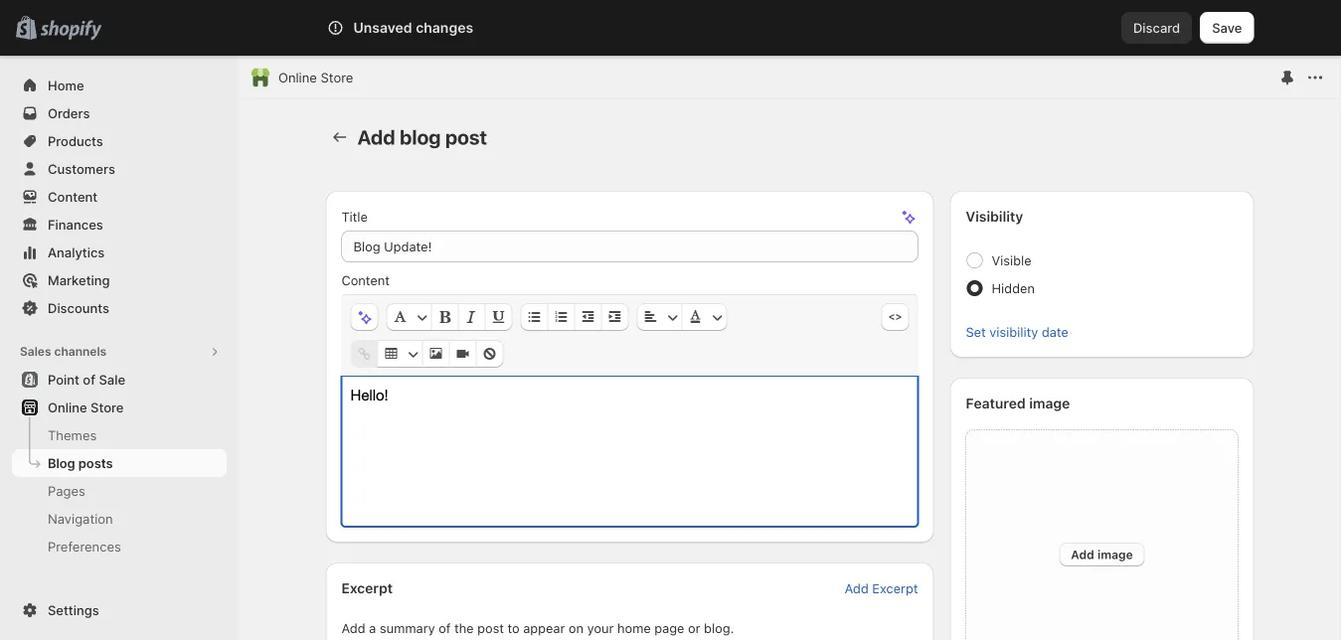 Task type: locate. For each thing, give the bounding box(es) containing it.
online right online store image
[[278, 70, 317, 85]]

settings
[[48, 603, 99, 618]]

products
[[48, 133, 103, 149]]

navigation
[[48, 511, 113, 527]]

orders
[[48, 105, 90, 121]]

1 vertical spatial store
[[91, 400, 124, 415]]

1 horizontal spatial store
[[321, 70, 353, 85]]

save
[[1212, 20, 1242, 35]]

search button
[[382, 12, 959, 44]]

store down sale at left
[[91, 400, 124, 415]]

sales channels
[[20, 345, 107, 359]]

0 horizontal spatial online
[[48, 400, 87, 415]]

1 vertical spatial online store link
[[12, 394, 227, 422]]

unsaved
[[353, 19, 412, 36]]

point
[[48, 372, 79, 387]]

customers link
[[12, 155, 227, 183]]

store
[[321, 70, 353, 85], [91, 400, 124, 415]]

1 horizontal spatial online store
[[278, 70, 353, 85]]

discounts link
[[12, 294, 227, 322]]

themes link
[[12, 422, 227, 449]]

settings link
[[12, 597, 227, 624]]

0 horizontal spatial online store
[[48, 400, 124, 415]]

1 vertical spatial online store
[[48, 400, 124, 415]]

online store
[[278, 70, 353, 85], [48, 400, 124, 415]]

discard
[[1134, 20, 1181, 35]]

content link
[[12, 183, 227, 211]]

0 vertical spatial store
[[321, 70, 353, 85]]

discard button
[[1122, 12, 1192, 44]]

online store right online store image
[[278, 70, 353, 85]]

apps
[[20, 591, 50, 606]]

store right online store image
[[321, 70, 353, 85]]

0 horizontal spatial online store link
[[12, 394, 227, 422]]

online store link right online store image
[[278, 68, 353, 88]]

pages link
[[12, 477, 227, 505]]

online down point
[[48, 400, 87, 415]]

1 vertical spatial online
[[48, 400, 87, 415]]

blog
[[48, 455, 75, 471]]

finances
[[48, 217, 103, 232]]

1 horizontal spatial online store link
[[278, 68, 353, 88]]

preferences link
[[12, 533, 227, 561]]

content
[[48, 189, 98, 204]]

blog posts
[[48, 455, 113, 471]]

changes
[[416, 19, 473, 36]]

online
[[278, 70, 317, 85], [48, 400, 87, 415]]

0 vertical spatial online store link
[[278, 68, 353, 88]]

online store link down sale at left
[[12, 394, 227, 422]]

orders link
[[12, 99, 227, 127]]

analytics link
[[12, 239, 227, 266]]

preferences
[[48, 539, 121, 554]]

0 vertical spatial online store
[[278, 70, 353, 85]]

marketing link
[[12, 266, 227, 294]]

navigation link
[[12, 505, 227, 533]]

1 horizontal spatial online
[[278, 70, 317, 85]]

online store down "point of sale"
[[48, 400, 124, 415]]

search
[[415, 20, 457, 35]]

online store link
[[278, 68, 353, 88], [12, 394, 227, 422]]

0 vertical spatial online
[[278, 70, 317, 85]]

point of sale link
[[12, 366, 227, 394]]



Task type: vqa. For each thing, say whether or not it's contained in the screenshot.
Tipping
no



Task type: describe. For each thing, give the bounding box(es) containing it.
posts
[[78, 455, 113, 471]]

themes
[[48, 428, 97, 443]]

add apps
[[48, 618, 107, 634]]

marketing
[[48, 272, 110, 288]]

0 horizontal spatial store
[[91, 400, 124, 415]]

shopify image
[[40, 20, 102, 40]]

home
[[48, 78, 84, 93]]

unsaved changes
[[353, 19, 473, 36]]

discounts
[[48, 300, 109, 316]]

products link
[[12, 127, 227, 155]]

point of sale button
[[0, 366, 239, 394]]

analytics
[[48, 245, 105, 260]]

sales
[[20, 345, 51, 359]]

home link
[[12, 72, 227, 99]]

add
[[48, 618, 73, 634]]

point of sale
[[48, 372, 125, 387]]

apps button
[[12, 585, 227, 613]]

channels
[[54, 345, 107, 359]]

blog posts link
[[12, 449, 227, 477]]

add apps button
[[12, 613, 227, 640]]

pages
[[48, 483, 85, 499]]

sales channels button
[[12, 338, 227, 366]]

of
[[83, 372, 95, 387]]

sale
[[99, 372, 125, 387]]

apps
[[76, 618, 107, 634]]

finances link
[[12, 211, 227, 239]]

save button
[[1200, 12, 1254, 44]]

online store image
[[251, 68, 270, 88]]

customers
[[48, 161, 115, 176]]



